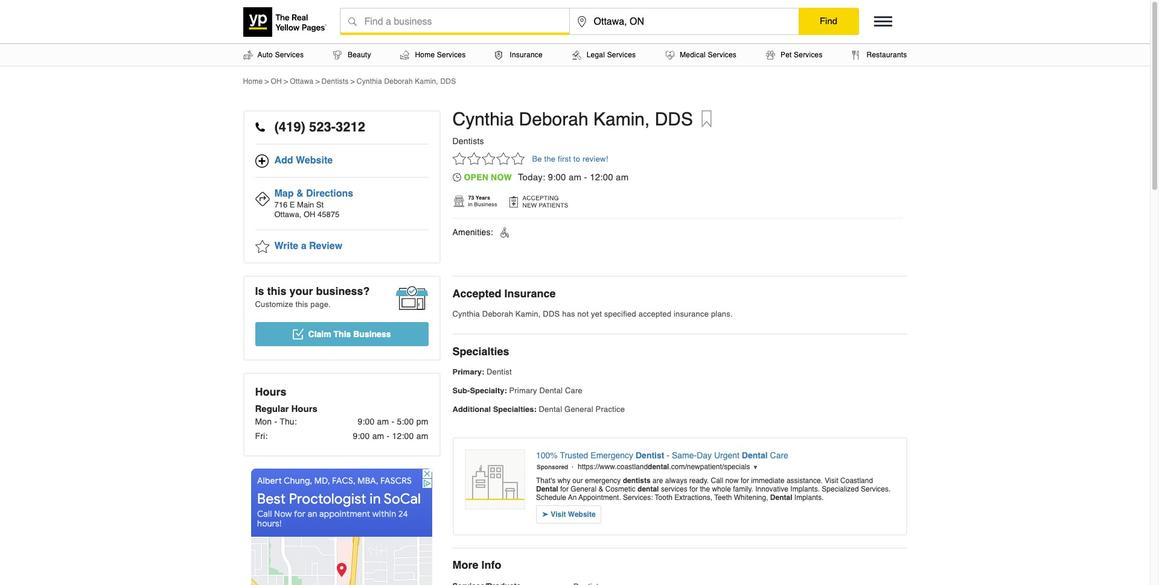 Task type: locate. For each thing, give the bounding box(es) containing it.
dentist
[[487, 368, 512, 377]]

open
[[464, 173, 488, 182]]

cynthia up open
[[453, 109, 514, 130]]

is
[[255, 285, 264, 298]]

dds
[[440, 77, 456, 86], [655, 109, 693, 130], [543, 310, 560, 319]]

yet
[[591, 310, 602, 319]]

0 vertical spatial oh
[[271, 77, 282, 86]]

0 horizontal spatial dentists link
[[322, 77, 349, 86]]

oh inside map & directions 716 e main st ottawa, oh 45875
[[304, 210, 315, 219]]

primary
[[509, 386, 537, 395]]

0 vertical spatial hours
[[255, 386, 286, 398]]

beauty
[[348, 51, 371, 59]]

Find a business text field
[[340, 8, 569, 35]]

cynthia down beauty
[[357, 77, 382, 86]]

2 horizontal spatial dds
[[655, 109, 693, 130]]

breadcrumbs navigation
[[243, 77, 907, 86]]

0 vertical spatial dentists link
[[322, 77, 349, 86]]

write a review link
[[255, 231, 428, 263]]

restaurants
[[867, 51, 907, 59]]

hours
[[255, 386, 286, 398], [291, 404, 317, 414]]

2 services from the left
[[437, 51, 466, 59]]

add
[[274, 155, 293, 166]]

deborah
[[384, 77, 413, 86], [519, 109, 588, 130], [482, 310, 513, 319]]

services
[[275, 51, 304, 59], [437, 51, 466, 59], [607, 51, 636, 59], [708, 51, 737, 59], [794, 51, 823, 59]]

0 vertical spatial cynthia
[[357, 77, 382, 86]]

4 services from the left
[[708, 51, 737, 59]]

(419) 523-3212
[[274, 120, 365, 135]]

1 vertical spatial cynthia deborah kamin, dds
[[453, 109, 693, 130]]

1 horizontal spatial 12:00
[[590, 172, 613, 182]]

map & directions 716 e main st ottawa, oh 45875
[[274, 188, 353, 219]]

0 vertical spatial deborah
[[384, 77, 413, 86]]

-
[[584, 172, 587, 182], [274, 417, 277, 427], [392, 417, 395, 427], [387, 432, 390, 441]]

0 vertical spatial 12:00
[[590, 172, 613, 182]]

home link
[[243, 77, 263, 86]]

business down years
[[474, 202, 497, 208]]

2 vertical spatial kamin,
[[516, 310, 541, 319]]

patients
[[539, 202, 568, 209]]

services for medical services
[[708, 51, 737, 59]]

specialties:
[[493, 405, 537, 414]]

0 vertical spatial dentists
[[322, 77, 349, 86]]

1 vertical spatial 9:00
[[358, 417, 375, 427]]

claim this business
[[308, 330, 391, 339]]

1 horizontal spatial business
[[474, 202, 497, 208]]

716
[[274, 200, 288, 210]]

2 vertical spatial 9:00
[[353, 432, 370, 441]]

Where? text field
[[570, 8, 798, 35]]

specialties
[[453, 345, 509, 358]]

amenities:
[[453, 228, 493, 237]]

9:00 for 9:00 am - 5:00 pm
[[358, 417, 375, 427]]

ottawa link
[[290, 77, 314, 86]]

1 services from the left
[[275, 51, 304, 59]]

9:00 up the 9:00 am - 12:00 am
[[358, 417, 375, 427]]

business?
[[316, 285, 370, 298]]

services right home
[[437, 51, 466, 59]]

dentists link inside breadcrumbs "navigation"
[[322, 77, 349, 86]]

0 horizontal spatial dds
[[440, 77, 456, 86]]

0 horizontal spatial 12:00
[[392, 432, 414, 441]]

primary: dentist
[[453, 368, 512, 377]]

yp image
[[453, 195, 465, 208]]

insurance
[[510, 51, 543, 59], [674, 310, 709, 319]]

medical services
[[680, 51, 737, 59]]

e
[[290, 200, 295, 210]]

home services
[[415, 51, 466, 59]]

kamin, down home
[[415, 77, 438, 86]]

1 vertical spatial hours
[[291, 404, 317, 414]]

more
[[453, 559, 478, 572]]

1 vertical spatial kamin,
[[593, 109, 650, 130]]

12:00
[[590, 172, 613, 182], [392, 432, 414, 441]]

0 vertical spatial business
[[474, 202, 497, 208]]

0 horizontal spatial deborah
[[384, 77, 413, 86]]

accepted
[[639, 310, 671, 319]]

dentists link
[[322, 77, 349, 86], [453, 136, 484, 146]]

deborah up the
[[519, 109, 588, 130]]

0 vertical spatial this
[[267, 285, 286, 298]]

deborah down accepted insurance
[[482, 310, 513, 319]]

dentists link down browse beauty icon
[[322, 77, 349, 86]]

1 horizontal spatial oh
[[304, 210, 315, 219]]

1 vertical spatial dentists
[[453, 136, 484, 146]]

cynthia deborah kamin, dds down 'browse home services' icon
[[357, 77, 456, 86]]

kamin, up review!
[[593, 109, 650, 130]]

dds inside breadcrumbs "navigation"
[[440, 77, 456, 86]]

2 vertical spatial deborah
[[482, 310, 513, 319]]

today:
[[518, 172, 545, 182]]

am
[[569, 172, 582, 182], [616, 172, 629, 182], [377, 417, 389, 427], [372, 432, 384, 441], [416, 432, 428, 441]]

0 horizontal spatial dentists
[[322, 77, 349, 86]]

insurance right browse insurance icon
[[510, 51, 543, 59]]

not
[[578, 310, 589, 319]]

regular hours
[[255, 404, 317, 414]]

0 horizontal spatial kamin,
[[415, 77, 438, 86]]

12:00 down 5:00 on the bottom of the page
[[392, 432, 414, 441]]

oh down main
[[304, 210, 315, 219]]

cynthia
[[357, 77, 382, 86], [453, 109, 514, 130], [453, 310, 480, 319]]

accepting new patients
[[523, 195, 568, 209]]

0 horizontal spatial business
[[353, 330, 391, 339]]

dental up additional specialties: dental general practice
[[539, 386, 563, 395]]

1 vertical spatial 12:00
[[392, 432, 414, 441]]

9:00
[[548, 172, 566, 182], [358, 417, 375, 427], [353, 432, 370, 441]]

oh
[[271, 77, 282, 86], [304, 210, 315, 219]]

1 vertical spatial dds
[[655, 109, 693, 130]]

services for auto services
[[275, 51, 304, 59]]

accepted
[[453, 287, 501, 300]]

9:00 down '9:00 am - 5:00 pm'
[[353, 432, 370, 441]]

first
[[558, 155, 571, 164]]

0 vertical spatial dds
[[440, 77, 456, 86]]

dental left general
[[539, 405, 562, 414]]

legal
[[587, 51, 605, 59]]

directions
[[306, 188, 353, 199]]

dentists link up open
[[453, 136, 484, 146]]

1 horizontal spatial dentists link
[[453, 136, 484, 146]]

insurance left 'plans.'
[[674, 310, 709, 319]]

0 horizontal spatial hours
[[255, 386, 286, 398]]

0 horizontal spatial oh
[[271, 77, 282, 86]]

browse beauty image
[[333, 50, 341, 59]]

kamin, down insurance
[[516, 310, 541, 319]]

dentists
[[322, 77, 349, 86], [453, 136, 484, 146]]

- down '9:00 am - 5:00 pm'
[[387, 432, 390, 441]]

business
[[474, 202, 497, 208], [353, 330, 391, 339]]

hours up 'thu:'
[[291, 404, 317, 414]]

oh inside breadcrumbs "navigation"
[[271, 77, 282, 86]]

5 services from the left
[[794, 51, 823, 59]]

12:00 down review!
[[590, 172, 613, 182]]

sub-specialty: primary dental care
[[453, 386, 583, 395]]

write a review
[[274, 241, 342, 252]]

0 horizontal spatial this
[[267, 285, 286, 298]]

0 vertical spatial insurance
[[510, 51, 543, 59]]

page.
[[311, 300, 331, 309]]

9:00 down the
[[548, 172, 566, 182]]

1 vertical spatial insurance
[[674, 310, 709, 319]]

2 horizontal spatial kamin,
[[593, 109, 650, 130]]

deborah inside breadcrumbs "navigation"
[[384, 77, 413, 86]]

3212
[[336, 120, 365, 135]]

services right auto
[[275, 51, 304, 59]]

9:00 for 9:00 am - 12:00 am
[[353, 432, 370, 441]]

pm
[[416, 417, 428, 427]]

browse insurance image
[[495, 50, 503, 59]]

write
[[274, 241, 298, 252]]

1 horizontal spatial insurance
[[674, 310, 709, 319]]

hours up "regular"
[[255, 386, 286, 398]]

1 vertical spatial business
[[353, 330, 391, 339]]

dentists down browse beauty icon
[[322, 77, 349, 86]]

kamin,
[[415, 77, 438, 86], [593, 109, 650, 130], [516, 310, 541, 319]]

9:00 am - 12:00 am
[[353, 432, 428, 441]]

main
[[297, 200, 314, 210]]

advertisement region
[[251, 469, 432, 586]]

1 vertical spatial oh
[[304, 210, 315, 219]]

customize
[[255, 300, 293, 309]]

cynthia deborah kamin, dds down breadcrumbs "navigation"
[[453, 109, 693, 130]]

0 vertical spatial cynthia deborah kamin, dds
[[357, 77, 456, 86]]

this up customize
[[267, 285, 286, 298]]

cynthia down accepted
[[453, 310, 480, 319]]

oh right home link
[[271, 77, 282, 86]]

home
[[415, 51, 435, 59]]

services right medical
[[708, 51, 737, 59]]

find button
[[798, 8, 859, 34]]

services right legal
[[607, 51, 636, 59]]

services right the pet
[[794, 51, 823, 59]]

more info
[[453, 559, 501, 572]]

1 horizontal spatial deborah
[[482, 310, 513, 319]]

browse home services image
[[401, 50, 410, 59]]

1 vertical spatial this
[[296, 300, 308, 309]]

to
[[573, 155, 580, 164]]

1 horizontal spatial dds
[[543, 310, 560, 319]]

deborah down 'browse home services' icon
[[384, 77, 413, 86]]

dentists up open
[[453, 136, 484, 146]]

3 services from the left
[[607, 51, 636, 59]]

2 horizontal spatial deborah
[[519, 109, 588, 130]]

0 vertical spatial kamin,
[[415, 77, 438, 86]]

business right this
[[353, 330, 391, 339]]

this down your
[[296, 300, 308, 309]]

1 vertical spatial dental
[[539, 405, 562, 414]]

1 vertical spatial dentists link
[[453, 136, 484, 146]]

find
[[820, 16, 837, 26]]



Task type: vqa. For each thing, say whether or not it's contained in the screenshot.
Be the first to review! link
yes



Task type: describe. For each thing, give the bounding box(es) containing it.
0 vertical spatial 9:00
[[548, 172, 566, 182]]

add website link
[[255, 145, 428, 178]]

be the first to review!
[[532, 155, 608, 164]]

523-
[[309, 120, 336, 135]]

1 horizontal spatial hours
[[291, 404, 317, 414]]

0 horizontal spatial insurance
[[510, 51, 543, 59]]

mon
[[255, 417, 272, 427]]

general
[[565, 405, 593, 414]]

care
[[565, 386, 583, 395]]

cynthia inside breadcrumbs "navigation"
[[357, 77, 382, 86]]

map
[[274, 188, 294, 199]]

1 horizontal spatial dentists
[[453, 136, 484, 146]]

cynthia deborah kamin, dds has not yet specified accepted insurance plans.
[[453, 310, 733, 319]]

add website
[[274, 155, 333, 166]]

(419) 523-3212 link
[[255, 112, 428, 145]]

in
[[468, 202, 473, 208]]

0 vertical spatial dental
[[539, 386, 563, 395]]

years
[[476, 195, 490, 201]]

services for home services
[[437, 51, 466, 59]]

kamin, inside breadcrumbs "navigation"
[[415, 77, 438, 86]]

browse pet services image
[[766, 50, 775, 59]]

additional specialties: dental general practice
[[453, 405, 625, 414]]

insurance
[[504, 287, 556, 300]]

(419)
[[274, 120, 305, 135]]

oh link
[[271, 77, 282, 86]]

info
[[482, 559, 501, 572]]

has
[[562, 310, 575, 319]]

sub-
[[453, 386, 470, 395]]

specified
[[604, 310, 636, 319]]

dentists inside breadcrumbs "navigation"
[[322, 77, 349, 86]]

browse restaurants image
[[852, 50, 860, 59]]

review!
[[583, 155, 608, 164]]

browse legal services image
[[572, 50, 582, 59]]

accepting
[[523, 195, 559, 202]]

2 vertical spatial cynthia
[[453, 310, 480, 319]]

primary:
[[453, 368, 484, 377]]

business inside 73 years in business
[[474, 202, 497, 208]]

2 vertical spatial dds
[[543, 310, 560, 319]]

&
[[296, 188, 303, 199]]

review
[[309, 241, 342, 252]]

the real yellow pages logo image
[[243, 7, 328, 37]]

website
[[296, 155, 333, 166]]

73
[[468, 195, 474, 201]]

practice
[[596, 405, 625, 414]]

auto
[[258, 51, 273, 59]]

st
[[316, 200, 324, 210]]

specialty:
[[470, 386, 507, 395]]

be the first to review! link
[[532, 155, 608, 164]]

5:00
[[397, 417, 414, 427]]

ottawa,
[[274, 210, 301, 219]]

now
[[491, 173, 512, 182]]

home
[[243, 77, 263, 86]]

regular
[[255, 404, 289, 414]]

1 horizontal spatial this
[[296, 300, 308, 309]]

legal services
[[587, 51, 636, 59]]

the
[[544, 155, 556, 164]]

- down review!
[[584, 172, 587, 182]]

browse auto services image
[[243, 50, 253, 59]]

open now today: 9:00 am - 12:00 am
[[464, 172, 629, 182]]

73 years in business
[[468, 195, 497, 208]]

plans.
[[711, 310, 733, 319]]

9:00 am - 5:00 pm
[[358, 417, 428, 427]]

is this your business? customize this page.
[[255, 285, 370, 309]]

browse medical services image
[[665, 50, 675, 59]]

claim
[[308, 330, 331, 339]]

new
[[523, 202, 537, 209]]

1 vertical spatial cynthia
[[453, 109, 514, 130]]

- left 5:00 on the bottom of the page
[[392, 417, 395, 427]]

a
[[301, 241, 306, 252]]

pet
[[781, 51, 792, 59]]

your
[[290, 285, 313, 298]]

mon - thu:
[[255, 417, 297, 427]]

services for legal services
[[607, 51, 636, 59]]

accepted insurance
[[453, 287, 556, 300]]

medical
[[680, 51, 706, 59]]

1 horizontal spatial kamin,
[[516, 310, 541, 319]]

services for pet services
[[794, 51, 823, 59]]

- right mon
[[274, 417, 277, 427]]

claim this business link
[[255, 322, 428, 347]]

pet services
[[781, 51, 823, 59]]

additional
[[453, 405, 491, 414]]

be
[[532, 155, 542, 164]]

this
[[334, 330, 351, 339]]

cynthia deborah kamin, dds inside breadcrumbs "navigation"
[[357, 77, 456, 86]]

thu:
[[280, 417, 297, 427]]

45875
[[318, 210, 339, 219]]

ottawa
[[290, 77, 314, 86]]

1 vertical spatial deborah
[[519, 109, 588, 130]]

fri:
[[255, 432, 268, 441]]



